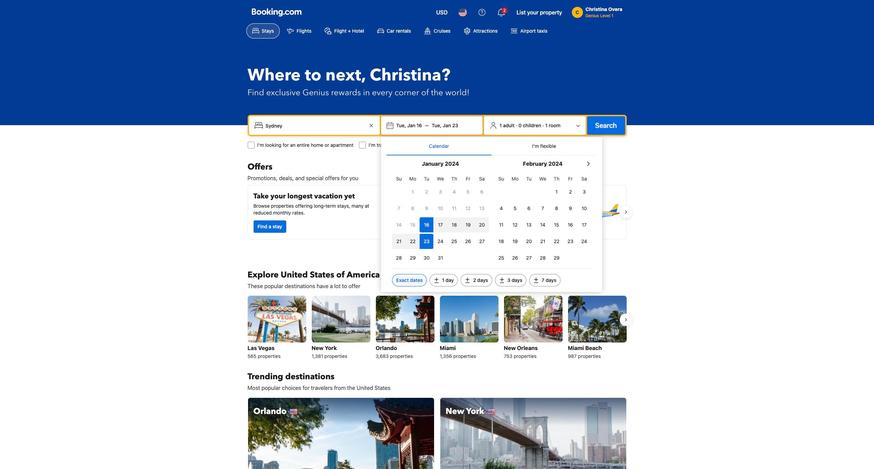 Task type: vqa. For each thing, say whether or not it's contained in the screenshot.
can at right bottom
no



Task type: describe. For each thing, give the bounding box(es) containing it.
21 January 2024 checkbox
[[392, 234, 406, 249]]

22 February 2024 checkbox
[[550, 234, 563, 249]]

29 February 2024 checkbox
[[550, 251, 563, 266]]

your account menu christina overa genius level 1 element
[[572, 3, 625, 19]]

8 February 2024 checkbox
[[550, 201, 563, 216]]

28 February 2024 checkbox
[[536, 251, 550, 266]]

6 January 2024 checkbox
[[475, 185, 489, 200]]

25 January 2024 checkbox
[[447, 234, 461, 249]]

cell up 25 january 2024 checkbox
[[447, 216, 461, 233]]

14 January 2024 checkbox
[[392, 218, 406, 233]]

28 January 2024 checkbox
[[392, 251, 406, 266]]

9 February 2024 checkbox
[[563, 201, 577, 216]]

15 January 2024 checkbox
[[406, 218, 420, 233]]

30 January 2024 checkbox
[[420, 251, 433, 266]]

2 January 2024 checkbox
[[420, 185, 433, 200]]

3 February 2024 checkbox
[[577, 185, 591, 200]]

6 February 2024 checkbox
[[522, 201, 536, 216]]

23 January 2024 checkbox
[[420, 234, 433, 249]]

11 February 2024 checkbox
[[494, 218, 508, 233]]

3 January 2024 checkbox
[[433, 185, 447, 200]]

10 January 2024 checkbox
[[433, 201, 447, 216]]

27 February 2024 checkbox
[[522, 251, 536, 266]]

13 January 2024 checkbox
[[475, 201, 489, 216]]

cell up 27 january 2024 checkbox
[[475, 216, 489, 233]]

25 February 2024 checkbox
[[494, 251, 508, 266]]

8 January 2024 checkbox
[[406, 201, 420, 216]]

4 February 2024 checkbox
[[494, 201, 508, 216]]

23 February 2024 checkbox
[[563, 234, 577, 249]]

15 February 2024 checkbox
[[550, 218, 563, 233]]

4 January 2024 checkbox
[[447, 185, 461, 200]]

take your longest vacation yet image
[[386, 191, 428, 234]]

5 February 2024 checkbox
[[508, 201, 522, 216]]

cell up 30 january 2024 option
[[420, 233, 433, 249]]

cell up 29 january 2024 option
[[406, 233, 420, 249]]



Task type: locate. For each thing, give the bounding box(es) containing it.
Where are you going? field
[[263, 120, 367, 132]]

12 January 2024 checkbox
[[461, 201, 475, 216]]

26 February 2024 checkbox
[[508, 251, 522, 266]]

26 January 2024 checkbox
[[461, 234, 475, 249]]

2 grid from the left
[[494, 172, 591, 266]]

1 horizontal spatial grid
[[494, 172, 591, 266]]

7 January 2024 checkbox
[[392, 201, 406, 216]]

21 February 2024 checkbox
[[536, 234, 550, 249]]

9 January 2024 checkbox
[[420, 201, 433, 216]]

1 grid from the left
[[392, 172, 489, 266]]

0 vertical spatial region
[[242, 183, 632, 243]]

11 January 2024 checkbox
[[447, 201, 461, 216]]

24 January 2024 checkbox
[[433, 234, 447, 249]]

17 January 2024 checkbox
[[433, 218, 447, 233]]

29 January 2024 checkbox
[[406, 251, 420, 266]]

region
[[242, 183, 632, 243], [242, 294, 632, 364]]

19 February 2024 checkbox
[[508, 234, 522, 249]]

grid
[[392, 172, 489, 266], [494, 172, 591, 266]]

17 February 2024 checkbox
[[577, 218, 591, 233]]

cell up 28 january 2024 option
[[392, 233, 406, 249]]

18 January 2024 checkbox
[[447, 218, 461, 233]]

24 February 2024 checkbox
[[577, 234, 591, 249]]

tab list
[[386, 137, 597, 156]]

16 January 2024 checkbox
[[420, 218, 433, 233]]

1 region from the top
[[242, 183, 632, 243]]

2 February 2024 checkbox
[[563, 185, 577, 200]]

1 February 2024 checkbox
[[550, 185, 563, 200]]

20 January 2024 checkbox
[[475, 218, 489, 233]]

12 February 2024 checkbox
[[508, 218, 522, 233]]

cell up 26 january 2024 checkbox
[[461, 216, 475, 233]]

13 February 2024 checkbox
[[522, 218, 536, 233]]

progress bar
[[430, 245, 444, 248]]

booking.com image
[[252, 8, 301, 17]]

1 January 2024 checkbox
[[406, 185, 420, 200]]

0 horizontal spatial grid
[[392, 172, 489, 266]]

cell up 23 january 2024 option
[[420, 216, 433, 233]]

5 January 2024 checkbox
[[461, 185, 475, 200]]

main content
[[242, 162, 632, 470]]

20 February 2024 checkbox
[[522, 234, 536, 249]]

10 February 2024 checkbox
[[577, 201, 591, 216]]

14 February 2024 checkbox
[[536, 218, 550, 233]]

2 region from the top
[[242, 294, 632, 364]]

31 January 2024 checkbox
[[433, 251, 447, 266]]

cell up 24 january 2024 option
[[433, 216, 447, 233]]

cell
[[420, 216, 433, 233], [433, 216, 447, 233], [447, 216, 461, 233], [461, 216, 475, 233], [475, 216, 489, 233], [392, 233, 406, 249], [406, 233, 420, 249], [420, 233, 433, 249]]

7 February 2024 checkbox
[[536, 201, 550, 216]]

18 February 2024 checkbox
[[494, 234, 508, 249]]

16 February 2024 checkbox
[[563, 218, 577, 233]]

19 January 2024 checkbox
[[461, 218, 475, 233]]

27 January 2024 checkbox
[[475, 234, 489, 249]]

1 vertical spatial region
[[242, 294, 632, 364]]

22 January 2024 checkbox
[[406, 234, 420, 249]]

fly away to your dream vacation image
[[578, 191, 621, 234]]



